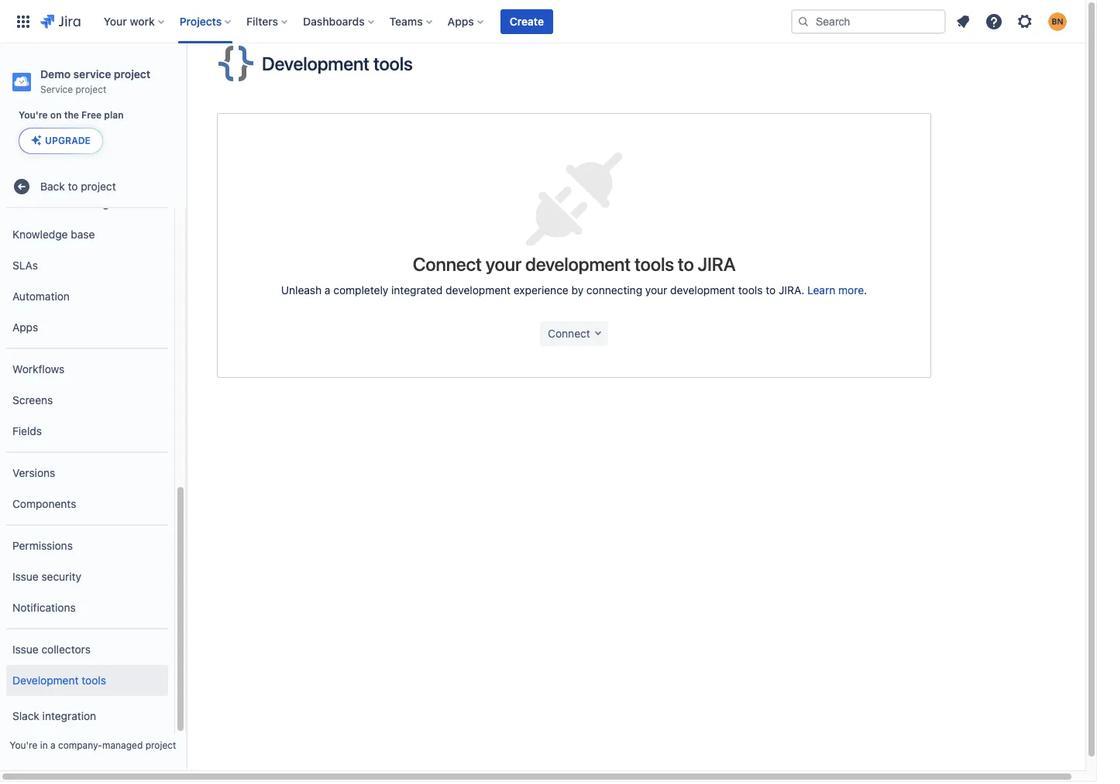 Task type: locate. For each thing, give the bounding box(es) containing it.
2 issue from the top
[[12, 643, 39, 656]]

issue security link
[[6, 562, 168, 593]]

1 group from the top
[[6, 0, 168, 348]]

teams button
[[385, 9, 438, 34]]

0 vertical spatial a
[[325, 284, 331, 297]]

screens
[[12, 393, 53, 407]]

search image
[[797, 15, 810, 28]]

connect down unleash a completely integrated development experience by connecting your development tools to jira. learn more .
[[548, 327, 590, 340]]

3 group from the top
[[6, 452, 168, 525]]

1 horizontal spatial connect
[[548, 327, 590, 340]]

components
[[12, 497, 76, 511]]

to
[[68, 180, 78, 193], [678, 253, 694, 275], [766, 284, 776, 297]]

connect up integrated
[[413, 253, 482, 275]]

slack
[[12, 710, 39, 723]]

screens link
[[6, 385, 168, 416]]

your up "experience"
[[486, 253, 521, 275]]

apps right teams popup button
[[448, 14, 474, 28]]

1 vertical spatial a
[[50, 740, 56, 752]]

issue down permissions
[[12, 570, 39, 583]]

notifications
[[12, 601, 76, 614]]

development tools link
[[6, 666, 168, 697]]

to left jira.
[[766, 284, 776, 297]]

apps
[[448, 14, 474, 28], [12, 321, 38, 334]]

versions
[[12, 466, 55, 480]]

development up by
[[525, 253, 631, 275]]

0 vertical spatial apps
[[448, 14, 474, 28]]

filters button
[[242, 9, 294, 34]]

slack integration
[[12, 710, 96, 723]]

0 vertical spatial connect
[[413, 253, 482, 275]]

apps link
[[6, 312, 168, 343]]

you're for you're on the free plan
[[19, 109, 48, 121]]

1 horizontal spatial your
[[645, 284, 668, 297]]

you're
[[19, 109, 48, 121], [10, 740, 37, 752]]

connect
[[413, 253, 482, 275], [548, 327, 590, 340]]

jira image
[[40, 12, 80, 31], [40, 12, 80, 31]]

automation
[[12, 290, 70, 303]]

2 group from the top
[[6, 348, 168, 452]]

apps for apps link on the left of the page
[[12, 321, 38, 334]]

tools down issue collectors link
[[82, 674, 106, 687]]

0 vertical spatial to
[[68, 180, 78, 193]]

connect for connect your development tools to jira
[[413, 253, 482, 275]]

a right in
[[50, 740, 56, 752]]

a right 'unleash'
[[325, 284, 331, 297]]

your right connecting
[[645, 284, 668, 297]]

1 horizontal spatial a
[[325, 284, 331, 297]]

1 vertical spatial apps
[[12, 321, 38, 334]]

2 horizontal spatial development
[[670, 284, 736, 297]]

connect button
[[540, 322, 608, 346]]

your profile and settings image
[[1049, 12, 1067, 31]]

workflows
[[12, 362, 65, 376]]

4 group from the top
[[6, 525, 168, 629]]

1 vertical spatial connect
[[548, 327, 590, 340]]

0 horizontal spatial your
[[486, 253, 521, 275]]

0 horizontal spatial connect
[[413, 253, 482, 275]]

create button
[[501, 9, 553, 34]]

sidebar navigation image
[[169, 62, 203, 93]]

issue left collectors
[[12, 643, 39, 656]]

1 vertical spatial your
[[645, 284, 668, 297]]

tools up connecting
[[635, 253, 674, 275]]

unleash
[[281, 284, 322, 297]]

projects button
[[175, 9, 237, 34]]

knowledge base link
[[6, 219, 168, 250]]

project right service in the left top of the page
[[114, 67, 151, 81]]

1 vertical spatial development
[[12, 674, 79, 687]]

apps down 'automation'
[[12, 321, 38, 334]]

development down jira
[[670, 284, 736, 297]]

dashboards button
[[298, 9, 380, 34]]

0 vertical spatial issue
[[12, 570, 39, 583]]

tools
[[373, 53, 413, 74], [635, 253, 674, 275], [738, 284, 763, 297], [82, 674, 106, 687]]

tools left jira.
[[738, 284, 763, 297]]

base
[[71, 228, 95, 241]]

development tools
[[262, 53, 413, 74], [12, 674, 106, 687]]

group containing versions
[[6, 452, 168, 525]]

in
[[40, 740, 48, 752]]

appswitcher icon image
[[14, 12, 33, 31]]

development down dashboards
[[262, 53, 370, 74]]

issue security
[[12, 570, 81, 583]]

1 horizontal spatial development
[[262, 53, 370, 74]]

to left jira
[[678, 253, 694, 275]]

integrated
[[391, 284, 443, 297]]

issue
[[12, 570, 39, 583], [12, 643, 39, 656]]

you're left the on
[[19, 109, 48, 121]]

0 horizontal spatial development
[[12, 674, 79, 687]]

slas link
[[6, 250, 168, 281]]

5 group from the top
[[6, 629, 168, 701]]

apps inside popup button
[[448, 14, 474, 28]]

issue for issue collectors
[[12, 643, 39, 656]]

unleash a completely integrated development experience by connecting your development tools to jira. learn more .
[[281, 284, 867, 297]]

your
[[486, 253, 521, 275], [645, 284, 668, 297]]

0 vertical spatial you're
[[19, 109, 48, 121]]

project up settings
[[81, 180, 116, 193]]

projects
[[180, 14, 222, 28]]

a
[[325, 284, 331, 297], [50, 740, 56, 752]]

1 vertical spatial development tools
[[12, 674, 106, 687]]

your
[[104, 14, 127, 28]]

connect inside dropdown button
[[548, 327, 590, 340]]

satisfaction
[[12, 197, 72, 210]]

dashboards
[[303, 14, 365, 28]]

0 horizontal spatial a
[[50, 740, 56, 752]]

1 issue from the top
[[12, 570, 39, 583]]

development
[[262, 53, 370, 74], [12, 674, 79, 687]]

knowledge base
[[12, 228, 95, 241]]

development tools down dashboards dropdown button
[[262, 53, 413, 74]]

development right integrated
[[446, 284, 511, 297]]

you're left in
[[10, 740, 37, 752]]

notifications link
[[6, 593, 168, 624]]

development down issue collectors
[[12, 674, 79, 687]]

your work button
[[99, 9, 170, 34]]

group
[[6, 0, 168, 348], [6, 348, 168, 452], [6, 452, 168, 525], [6, 525, 168, 629], [6, 629, 168, 701]]

0 horizontal spatial development tools
[[12, 674, 106, 687]]

filters
[[247, 14, 278, 28]]

1 horizontal spatial to
[[678, 253, 694, 275]]

1 vertical spatial you're
[[10, 740, 37, 752]]

0 horizontal spatial development
[[446, 284, 511, 297]]

1 vertical spatial issue
[[12, 643, 39, 656]]

banner
[[0, 0, 1086, 43]]

you're for you're in a company-managed project
[[10, 740, 37, 752]]

development tools down collectors
[[12, 674, 106, 687]]

development
[[525, 253, 631, 275], [446, 284, 511, 297], [670, 284, 736, 297]]

apps inside group
[[12, 321, 38, 334]]

2 vertical spatial to
[[766, 284, 776, 297]]

Search field
[[791, 9, 946, 34]]

connecting
[[587, 284, 643, 297]]

project
[[114, 67, 151, 81], [76, 84, 106, 95], [81, 180, 116, 193], [145, 740, 176, 752]]

automation link
[[6, 281, 168, 312]]

group containing issue collectors
[[6, 629, 168, 701]]

0 vertical spatial development tools
[[262, 53, 413, 74]]

fields
[[12, 424, 42, 438]]

0 horizontal spatial apps
[[12, 321, 38, 334]]

to up satisfaction settings
[[68, 180, 78, 193]]

1 horizontal spatial apps
[[448, 14, 474, 28]]



Task type: describe. For each thing, give the bounding box(es) containing it.
apps for apps popup button
[[448, 14, 474, 28]]

more
[[839, 284, 864, 297]]

group containing satisfaction settings
[[6, 0, 168, 348]]

connect for connect
[[548, 327, 590, 340]]

issue collectors
[[12, 643, 91, 656]]

tools down primary element
[[373, 53, 413, 74]]

help image
[[985, 12, 1004, 31]]

0 vertical spatial your
[[486, 253, 521, 275]]

plan
[[104, 109, 124, 121]]

group containing permissions
[[6, 525, 168, 629]]

learn more link
[[808, 284, 864, 297]]

jira.
[[779, 284, 805, 297]]

primary element
[[9, 0, 791, 43]]

security
[[41, 570, 81, 583]]

project right the managed at the left of the page
[[145, 740, 176, 752]]

issue for issue security
[[12, 570, 39, 583]]

permissions
[[12, 539, 73, 552]]

permissions link
[[6, 531, 168, 562]]

slas
[[12, 259, 38, 272]]

upgrade
[[45, 135, 91, 147]]

versions link
[[6, 458, 168, 489]]

back to project
[[40, 180, 116, 193]]

free
[[81, 109, 102, 121]]

back
[[40, 180, 65, 193]]

2 horizontal spatial to
[[766, 284, 776, 297]]

work
[[130, 14, 155, 28]]

knowledge
[[12, 228, 68, 241]]

components link
[[6, 489, 168, 520]]

by
[[572, 284, 584, 297]]

settings
[[74, 197, 115, 210]]

1 horizontal spatial development
[[525, 253, 631, 275]]

.
[[864, 284, 867, 297]]

service
[[40, 84, 73, 95]]

0 vertical spatial development
[[262, 53, 370, 74]]

the
[[64, 109, 79, 121]]

slack integration link
[[6, 701, 168, 732]]

upgrade button
[[19, 129, 102, 154]]

workflows link
[[6, 354, 168, 385]]

1 vertical spatial to
[[678, 253, 694, 275]]

project down service in the left top of the page
[[76, 84, 106, 95]]

you're on the free plan
[[19, 109, 124, 121]]

apps button
[[443, 9, 490, 34]]

service
[[73, 67, 111, 81]]

0 horizontal spatial to
[[68, 180, 78, 193]]

demo
[[40, 67, 71, 81]]

satisfaction settings link
[[6, 188, 168, 219]]

demo service project service project
[[40, 67, 151, 95]]

back to project link
[[6, 171, 180, 202]]

create
[[510, 14, 544, 28]]

group containing workflows
[[6, 348, 168, 452]]

issue collectors link
[[6, 635, 168, 666]]

fields link
[[6, 416, 168, 447]]

connect your development tools to jira
[[413, 253, 736, 275]]

1 horizontal spatial development tools
[[262, 53, 413, 74]]

notifications image
[[954, 12, 973, 31]]

you're in a company-managed project
[[10, 740, 176, 752]]

settings image
[[1016, 12, 1035, 31]]

satisfaction settings
[[12, 197, 115, 210]]

integration
[[42, 710, 96, 723]]

experience
[[514, 284, 569, 297]]

managed
[[102, 740, 143, 752]]

banner containing your work
[[0, 0, 1086, 43]]

teams
[[390, 14, 423, 28]]

on
[[50, 109, 62, 121]]

development tools inside group
[[12, 674, 106, 687]]

jira
[[698, 253, 736, 275]]

tools inside group
[[82, 674, 106, 687]]

collectors
[[41, 643, 91, 656]]

company-
[[58, 740, 102, 752]]

learn
[[808, 284, 836, 297]]

completely
[[333, 284, 389, 297]]

your work
[[104, 14, 155, 28]]



Task type: vqa. For each thing, say whether or not it's contained in the screenshot.
transitioned
no



